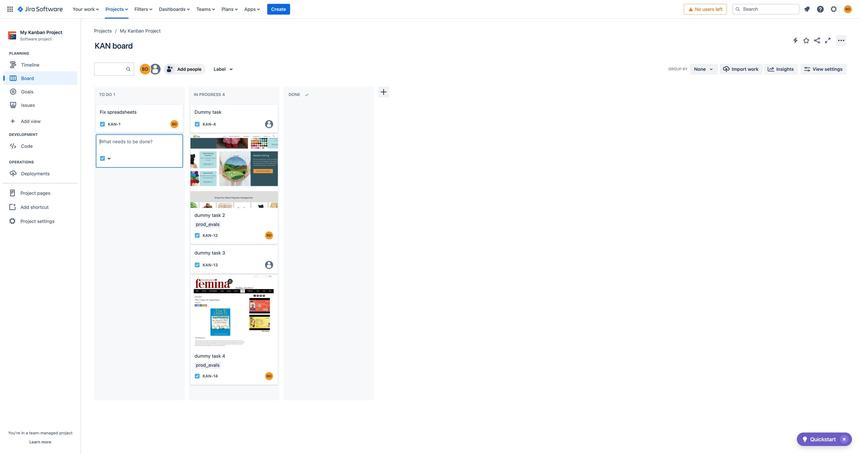 Task type: describe. For each thing, give the bounding box(es) containing it.
operations image
[[1, 158, 9, 166]]

sidebar element
[[0, 19, 81, 455]]

view settings image
[[803, 65, 811, 73]]

primary element
[[4, 0, 684, 19]]

goal image
[[10, 89, 16, 95]]

star kan board image
[[802, 36, 810, 45]]

Search this board text field
[[95, 63, 126, 75]]

check image
[[801, 436, 809, 444]]

development image
[[1, 131, 9, 139]]

sidebar navigation image
[[73, 27, 88, 40]]

group for planning icon
[[3, 51, 80, 114]]

settings image
[[830, 5, 838, 13]]

add people image
[[165, 65, 173, 73]]

search image
[[735, 7, 740, 12]]

import image
[[722, 65, 730, 73]]

heading for operations image at the top
[[9, 160, 80, 165]]

to do element
[[99, 92, 117, 97]]

1 task image from the top
[[195, 233, 200, 238]]

What needs to be done? - Press the "Enter" key to submit or the "Escape" key to cancel. text field
[[100, 138, 179, 152]]

group for development "icon"
[[3, 132, 80, 155]]

2 task image from the top
[[195, 374, 200, 379]]

dismiss quickstart image
[[839, 434, 850, 445]]



Task type: locate. For each thing, give the bounding box(es) containing it.
1 heading from the top
[[9, 51, 80, 56]]

0 horizontal spatial list
[[69, 0, 684, 19]]

appswitcher icon image
[[6, 5, 14, 13]]

task image
[[100, 122, 105, 127], [195, 122, 200, 127], [100, 156, 105, 161], [195, 263, 200, 268]]

list
[[69, 0, 684, 19], [801, 3, 856, 15]]

create issue image
[[91, 100, 99, 108], [186, 100, 194, 108], [186, 130, 194, 138], [186, 241, 194, 249]]

3 heading from the top
[[9, 160, 80, 165]]

notifications image
[[803, 5, 811, 13]]

automations menu button icon image
[[792, 36, 800, 44]]

2 heading from the top
[[9, 132, 80, 137]]

task image
[[195, 233, 200, 238], [195, 374, 200, 379]]

jira software image
[[17, 5, 63, 13], [17, 5, 63, 13]]

1 horizontal spatial list
[[801, 3, 856, 15]]

group for operations image at the top
[[3, 160, 80, 182]]

enter full screen image
[[824, 36, 832, 45]]

list item
[[267, 0, 290, 19]]

help image
[[816, 5, 824, 13]]

your profile and settings image
[[844, 5, 852, 13]]

heading for development "icon"
[[9, 132, 80, 137]]

create column image
[[380, 88, 388, 96]]

planning image
[[1, 49, 9, 58]]

Search field
[[732, 4, 800, 15]]

heading
[[9, 51, 80, 56], [9, 132, 80, 137], [9, 160, 80, 165]]

None search field
[[732, 4, 800, 15]]

group
[[3, 51, 80, 114], [3, 132, 80, 155], [3, 160, 80, 182], [3, 183, 78, 231]]

2 vertical spatial heading
[[9, 160, 80, 165]]

more actions image
[[837, 36, 845, 45]]

1 vertical spatial heading
[[9, 132, 80, 137]]

0 vertical spatial task image
[[195, 233, 200, 238]]

0 vertical spatial heading
[[9, 51, 80, 56]]

in progress element
[[194, 92, 226, 97]]

banner
[[0, 0, 860, 19]]

heading for planning icon
[[9, 51, 80, 56]]

1 vertical spatial task image
[[195, 374, 200, 379]]



Task type: vqa. For each thing, say whether or not it's contained in the screenshot.
Create issue icon
yes



